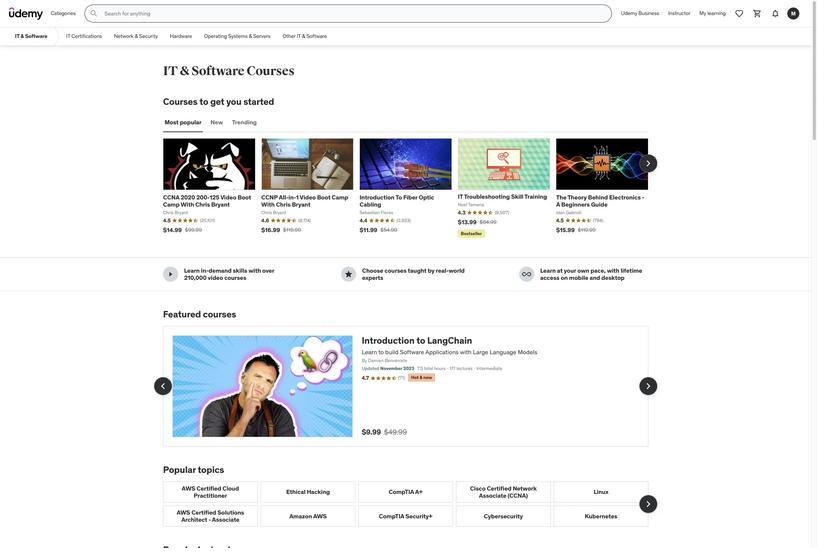 Task type: describe. For each thing, give the bounding box(es) containing it.
architect
[[181, 516, 207, 524]]

next image for comptia a+
[[643, 498, 655, 510]]

it & software link
[[9, 27, 53, 45]]

network & security
[[114, 33, 158, 40]]

& left "servers" in the top left of the page
[[249, 33, 252, 40]]

featured
[[163, 309, 201, 320]]

and
[[590, 274, 601, 282]]

langchain
[[428, 335, 472, 347]]

popular topics
[[163, 464, 224, 476]]

new button
[[209, 113, 225, 131]]

skills
[[233, 267, 247, 274]]

own
[[578, 267, 590, 274]]

choose
[[362, 267, 384, 274]]

instructor
[[669, 10, 691, 17]]

bryant for 1
[[292, 201, 311, 208]]

aws right amazon
[[313, 513, 327, 520]]

learn inside introduction to langchain learn to build software applications with large language models by damien benveniste
[[362, 348, 377, 356]]

117 lectures
[[450, 366, 473, 371]]

& for hot & new
[[420, 375, 423, 380]]

at
[[557, 267, 563, 274]]

introduction to langchain learn to build software applications with large language models by damien benveniste
[[362, 335, 538, 364]]

security+
[[406, 513, 433, 520]]

with inside learn at your own pace, with lifetime access on mobile and desktop
[[607, 267, 620, 274]]

1
[[296, 193, 299, 201]]

learn in-demand skills with over 210,000 video courses
[[184, 267, 274, 282]]

it certifications link
[[60, 27, 108, 45]]

2 vertical spatial to
[[379, 348, 384, 356]]

arrow pointing to subcategory menu links image
[[53, 27, 60, 45]]

aws certified cloud practitioner link
[[163, 482, 258, 503]]

shopping cart with 0 items image
[[753, 9, 762, 18]]

my learning
[[700, 10, 726, 17]]

it right other
[[297, 33, 301, 40]]

chris for in-
[[276, 201, 291, 208]]

network & security link
[[108, 27, 164, 45]]

courses inside learn in-demand skills with over 210,000 video courses
[[225, 274, 247, 282]]

certified for associate
[[487, 485, 512, 492]]

to for introduction
[[417, 335, 426, 347]]

with inside learn in-demand skills with over 210,000 video courses
[[249, 267, 261, 274]]

other it & software
[[283, 33, 327, 40]]

ethical
[[286, 488, 306, 496]]

software inside introduction to langchain learn to build software applications with large language models by damien benveniste
[[400, 348, 424, 356]]

with for ccna
[[181, 201, 194, 208]]

introduction for to
[[360, 193, 395, 201]]

certified for architect
[[192, 509, 216, 517]]

it troubleshooting skill training link
[[458, 193, 547, 200]]

next image for the theory behind electronics - a beginners guide
[[643, 158, 655, 170]]

over
[[262, 267, 274, 274]]

in- inside learn in-demand skills with over 210,000 video courses
[[201, 267, 209, 274]]

ccna 2020 200-125 video boot camp with chris bryant link
[[163, 193, 251, 208]]

cisco certified network associate (ccna)
[[470, 485, 537, 500]]

125
[[210, 193, 219, 201]]

a
[[557, 201, 560, 208]]

trending
[[232, 118, 257, 126]]

Search for anything text field
[[103, 7, 603, 20]]

& for it & software
[[21, 33, 24, 40]]

solutions
[[218, 509, 244, 517]]

the theory behind electronics - a beginners guide
[[557, 193, 645, 208]]

video for 1
[[300, 193, 316, 201]]

it for it troubleshooting skill training
[[458, 193, 463, 200]]

software up get
[[192, 63, 244, 79]]

the theory behind electronics - a beginners guide link
[[557, 193, 645, 208]]

boot for ccnp all-in-1 video boot camp with chris bryant
[[317, 193, 331, 201]]

certified for practitioner
[[197, 485, 221, 492]]

& for network & security
[[135, 33, 138, 40]]

m
[[792, 10, 796, 17]]

pace,
[[591, 267, 606, 274]]

optic
[[419, 193, 434, 201]]

aws certified solutions architect - associate link
[[163, 506, 258, 527]]

instructor link
[[664, 5, 695, 23]]

(ccna)
[[508, 492, 528, 500]]

most popular
[[165, 118, 202, 126]]

wishlist image
[[735, 9, 744, 18]]

trending button
[[231, 113, 258, 131]]

updated november 2023
[[362, 366, 415, 371]]

new
[[424, 375, 432, 380]]

all-
[[279, 193, 289, 201]]

hot & new
[[411, 375, 432, 380]]

business
[[639, 10, 660, 17]]

lectures
[[457, 366, 473, 371]]

amazon aws
[[290, 513, 327, 520]]

previous image
[[157, 381, 169, 393]]

operating systems & servers
[[204, 33, 271, 40]]

0 vertical spatial network
[[114, 33, 134, 40]]

chris for 200-
[[195, 201, 210, 208]]

it for it & software courses
[[163, 63, 178, 79]]

november
[[381, 366, 403, 371]]

courses for choose courses taught by real-world experts
[[385, 267, 407, 274]]

other it & software link
[[277, 27, 333, 45]]

applications
[[426, 348, 459, 356]]

learn for learn in-demand skills with over 210,000 video courses
[[184, 267, 200, 274]]

skill
[[511, 193, 524, 200]]

kubernetes
[[585, 513, 618, 520]]

carousel element containing it troubleshooting skill training
[[163, 138, 658, 240]]

popular
[[180, 118, 202, 126]]

build
[[386, 348, 399, 356]]

lifetime
[[621, 267, 643, 274]]

to for courses
[[200, 96, 208, 108]]

ethical hacking link
[[261, 482, 356, 503]]

hacking
[[307, 488, 330, 496]]

experts
[[362, 274, 383, 282]]

- for electronics
[[642, 193, 645, 201]]

boot for ccna 2020 200-125 video boot camp with chris bryant
[[238, 193, 251, 201]]

access
[[541, 274, 560, 282]]

courses for featured courses
[[203, 309, 236, 320]]

language
[[490, 348, 517, 356]]

cisco certified network associate (ccna) link
[[456, 482, 551, 503]]

$9.99
[[362, 428, 381, 437]]

introduction for to
[[362, 335, 415, 347]]

udemy business link
[[617, 5, 664, 23]]

servers
[[253, 33, 271, 40]]

amazon aws link
[[261, 506, 356, 527]]

in- inside ccnp all-in-1 video boot camp with chris bryant
[[289, 193, 296, 201]]

to
[[396, 193, 402, 201]]

linux
[[594, 488, 609, 496]]



Task type: vqa. For each thing, say whether or not it's contained in the screenshot.
& inside Carousel element
yes



Task type: locate. For each thing, give the bounding box(es) containing it.
7.5
[[418, 366, 423, 371]]

in- left skills
[[201, 267, 209, 274]]

comptia left a+
[[389, 488, 414, 496]]

3 next image from the top
[[643, 498, 655, 510]]

with inside ccnp all-in-1 video boot camp with chris bryant
[[261, 201, 275, 208]]

security
[[139, 33, 158, 40]]

network inside 'cisco certified network associate (ccna)'
[[513, 485, 537, 492]]

- right 'electronics'
[[642, 193, 645, 201]]

you
[[226, 96, 242, 108]]

1 horizontal spatial with
[[261, 201, 275, 208]]

2 boot from the left
[[317, 193, 331, 201]]

courses left taught
[[385, 267, 407, 274]]

- inside aws certified solutions architect - associate
[[209, 516, 211, 524]]

- for architect
[[209, 516, 211, 524]]

courses
[[247, 63, 295, 79], [163, 96, 198, 108]]

0 vertical spatial introduction
[[360, 193, 395, 201]]

bryant inside "ccna 2020 200-125 video boot camp with chris bryant"
[[211, 201, 230, 208]]

carousel element containing introduction to langchain
[[154, 326, 658, 447]]

0 vertical spatial comptia
[[389, 488, 414, 496]]

2020
[[181, 193, 195, 201]]

it down udemy image
[[15, 33, 19, 40]]

cabling
[[360, 201, 381, 208]]

medium image for learn at your own pace, with lifetime access on mobile and desktop
[[523, 270, 532, 279]]

carousel element
[[163, 138, 658, 240], [154, 326, 658, 447], [163, 482, 658, 527]]

1 vertical spatial -
[[209, 516, 211, 524]]

introduction left to
[[360, 193, 395, 201]]

comptia left the security+
[[379, 513, 404, 520]]

1 vertical spatial introduction
[[362, 335, 415, 347]]

ccnp all-in-1 video boot camp with chris bryant link
[[261, 193, 348, 208]]

- inside the theory behind electronics - a beginners guide
[[642, 193, 645, 201]]

submit search image
[[90, 9, 99, 18]]

1 vertical spatial next image
[[643, 381, 655, 393]]

software right other
[[307, 33, 327, 40]]

0 vertical spatial -
[[642, 193, 645, 201]]

aws inside aws certified cloud practitioner
[[182, 485, 195, 492]]

1 vertical spatial comptia
[[379, 513, 404, 520]]

bryant for 125
[[211, 201, 230, 208]]

2 next image from the top
[[643, 381, 655, 393]]

0 vertical spatial in-
[[289, 193, 296, 201]]

my
[[700, 10, 707, 17]]

large
[[473, 348, 489, 356]]

& right hot
[[420, 375, 423, 380]]

comptia
[[389, 488, 414, 496], [379, 513, 404, 520]]

0 vertical spatial next image
[[643, 158, 655, 170]]

introduction up build
[[362, 335, 415, 347]]

0 vertical spatial associate
[[479, 492, 507, 500]]

1 horizontal spatial in-
[[289, 193, 296, 201]]

learning
[[708, 10, 726, 17]]

medium image
[[344, 270, 353, 279]]

& right other
[[302, 33, 305, 40]]

1 vertical spatial carousel element
[[154, 326, 658, 447]]

1 horizontal spatial camp
[[332, 193, 348, 201]]

cybersecurity link
[[456, 506, 551, 527]]

& down hardware link
[[180, 63, 189, 79]]

practitioner
[[194, 492, 227, 500]]

117
[[450, 366, 456, 371]]

&
[[21, 33, 24, 40], [135, 33, 138, 40], [249, 33, 252, 40], [302, 33, 305, 40], [180, 63, 189, 79], [420, 375, 423, 380]]

models
[[518, 348, 538, 356]]

medium image for learn in-demand skills with over 210,000 video courses
[[166, 270, 175, 279]]

it troubleshooting skill training
[[458, 193, 547, 200]]

cloud
[[223, 485, 239, 492]]

1 horizontal spatial associate
[[479, 492, 507, 500]]

electronics
[[610, 193, 641, 201]]

aws inside aws certified solutions architect - associate
[[177, 509, 190, 517]]

aws for practitioner
[[182, 485, 195, 492]]

0 horizontal spatial courses
[[163, 96, 198, 108]]

guide
[[591, 201, 608, 208]]

certified down "practitioner"
[[192, 509, 216, 517]]

introduction
[[360, 193, 395, 201], [362, 335, 415, 347]]

hot
[[411, 375, 419, 380]]

associate up cybersecurity
[[479, 492, 507, 500]]

new
[[211, 118, 223, 126]]

video inside ccnp all-in-1 video boot camp with chris bryant
[[300, 193, 316, 201]]

it left troubleshooting
[[458, 193, 463, 200]]

2 with from the left
[[261, 201, 275, 208]]

chris inside "ccna 2020 200-125 video boot camp with chris bryant"
[[195, 201, 210, 208]]

chris left 1
[[276, 201, 291, 208]]

network left security
[[114, 33, 134, 40]]

ccna
[[163, 193, 180, 201]]

operating
[[204, 33, 227, 40]]

with inside "ccna 2020 200-125 video boot camp with chris bryant"
[[181, 201, 194, 208]]

troubleshooting
[[464, 193, 510, 200]]

0 horizontal spatial with
[[249, 267, 261, 274]]

ccna 2020 200-125 video boot camp with chris bryant
[[163, 193, 251, 208]]

aws certified solutions architect - associate
[[177, 509, 244, 524]]

carousel element for featured courses
[[154, 326, 658, 447]]

to up "7.5"
[[417, 335, 426, 347]]

it & software courses
[[163, 63, 295, 79]]

aws for architect
[[177, 509, 190, 517]]

1 horizontal spatial chris
[[276, 201, 291, 208]]

bryant inside ccnp all-in-1 video boot camp with chris bryant
[[292, 201, 311, 208]]

theory
[[568, 193, 587, 201]]

it certifications
[[66, 33, 102, 40]]

with right pace, on the right of page
[[607, 267, 620, 274]]

1 horizontal spatial to
[[379, 348, 384, 356]]

200-
[[196, 193, 210, 201]]

courses down video
[[203, 309, 236, 320]]

1 chris from the left
[[195, 201, 210, 208]]

most popular button
[[163, 113, 203, 131]]

chris inside ccnp all-in-1 video boot camp with chris bryant
[[276, 201, 291, 208]]

damien
[[368, 358, 384, 364]]

world
[[449, 267, 465, 274]]

0 horizontal spatial boot
[[238, 193, 251, 201]]

courses right video
[[225, 274, 247, 282]]

video inside "ccna 2020 200-125 video boot camp with chris bryant"
[[221, 193, 237, 201]]

0 vertical spatial carousel element
[[163, 138, 658, 240]]

with for ccnp
[[261, 201, 275, 208]]

medium image left "210,000"
[[166, 270, 175, 279]]

1 horizontal spatial courses
[[247, 63, 295, 79]]

taught
[[408, 267, 427, 274]]

boot inside ccnp all-in-1 video boot camp with chris bryant
[[317, 193, 331, 201]]

boot left ccnp
[[238, 193, 251, 201]]

courses up 'started'
[[247, 63, 295, 79]]

1 vertical spatial in-
[[201, 267, 209, 274]]

2 horizontal spatial learn
[[541, 267, 556, 274]]

introduction inside introduction to fiber optic cabling
[[360, 193, 395, 201]]

medium image left access
[[523, 270, 532, 279]]

1 horizontal spatial with
[[460, 348, 472, 356]]

notifications image
[[771, 9, 780, 18]]

2 horizontal spatial with
[[607, 267, 620, 274]]

0 horizontal spatial associate
[[212, 516, 240, 524]]

behind
[[588, 193, 608, 201]]

2023
[[404, 366, 415, 371]]

- right architect
[[209, 516, 211, 524]]

& for it & software courses
[[180, 63, 189, 79]]

it down hardware link
[[163, 63, 178, 79]]

in-
[[289, 193, 296, 201], [201, 267, 209, 274]]

camp inside "ccna 2020 200-125 video boot camp with chris bryant"
[[163, 201, 180, 208]]

0 vertical spatial courses
[[247, 63, 295, 79]]

video
[[221, 193, 237, 201], [300, 193, 316, 201]]

featured courses
[[163, 309, 236, 320]]

learn inside learn at your own pace, with lifetime access on mobile and desktop
[[541, 267, 556, 274]]

1 horizontal spatial learn
[[362, 348, 377, 356]]

ccnp all-in-1 video boot camp with chris bryant
[[261, 193, 348, 208]]

ethical hacking
[[286, 488, 330, 496]]

courses inside choose courses taught by real-world experts
[[385, 267, 407, 274]]

systems
[[228, 33, 248, 40]]

1 boot from the left
[[238, 193, 251, 201]]

1 vertical spatial courses
[[163, 96, 198, 108]]

0 horizontal spatial bryant
[[211, 201, 230, 208]]

0 horizontal spatial network
[[114, 33, 134, 40]]

1 horizontal spatial network
[[513, 485, 537, 492]]

learn up by
[[362, 348, 377, 356]]

0 horizontal spatial learn
[[184, 267, 200, 274]]

0 horizontal spatial camp
[[163, 201, 180, 208]]

associate down "practitioner"
[[212, 516, 240, 524]]

associate inside aws certified solutions architect - associate
[[212, 516, 240, 524]]

with left over
[[249, 267, 261, 274]]

2 medium image from the left
[[523, 270, 532, 279]]

0 vertical spatial to
[[200, 96, 208, 108]]

-
[[642, 193, 645, 201], [209, 516, 211, 524]]

kubernetes link
[[554, 506, 649, 527]]

chris right the 2020
[[195, 201, 210, 208]]

certified down topics
[[197, 485, 221, 492]]

aws down popular topics
[[182, 485, 195, 492]]

software left arrow pointing to subcategory menu links image
[[25, 33, 47, 40]]

1 horizontal spatial video
[[300, 193, 316, 201]]

certified right cisco
[[487, 485, 512, 492]]

beginners
[[562, 201, 590, 208]]

it for it & software
[[15, 33, 19, 40]]

carousel element containing aws certified cloud practitioner
[[163, 482, 658, 527]]

total
[[424, 366, 433, 371]]

video for 125
[[221, 193, 237, 201]]

video right 1
[[300, 193, 316, 201]]

with
[[181, 201, 194, 208], [261, 201, 275, 208]]

bryant
[[211, 201, 230, 208], [292, 201, 311, 208]]

the
[[557, 193, 567, 201]]

m link
[[785, 5, 803, 23]]

categories
[[51, 10, 76, 17]]

to
[[200, 96, 208, 108], [417, 335, 426, 347], [379, 348, 384, 356]]

certified inside aws certified solutions architect - associate
[[192, 509, 216, 517]]

certified inside aws certified cloud practitioner
[[197, 485, 221, 492]]

udemy business
[[622, 10, 660, 17]]

learn left video
[[184, 267, 200, 274]]

camp for ccnp all-in-1 video boot camp with chris bryant
[[332, 193, 348, 201]]

comptia for comptia security+
[[379, 513, 404, 520]]

it right arrow pointing to subcategory menu links image
[[66, 33, 70, 40]]

2 chris from the left
[[276, 201, 291, 208]]

bryant right all-
[[292, 201, 311, 208]]

2 vertical spatial next image
[[643, 498, 655, 510]]

fiber
[[404, 193, 418, 201]]

0 horizontal spatial medium image
[[166, 270, 175, 279]]

camp inside ccnp all-in-1 video boot camp with chris bryant
[[332, 193, 348, 201]]

courses up most popular
[[163, 96, 198, 108]]

0 horizontal spatial to
[[200, 96, 208, 108]]

1 vertical spatial associate
[[212, 516, 240, 524]]

0 horizontal spatial chris
[[195, 201, 210, 208]]

0 horizontal spatial video
[[221, 193, 237, 201]]

with left 200-
[[181, 201, 194, 208]]

1 horizontal spatial -
[[642, 193, 645, 201]]

by
[[362, 358, 367, 364]]

1 medium image from the left
[[166, 270, 175, 279]]

1 with from the left
[[181, 201, 194, 208]]

software
[[25, 33, 47, 40], [307, 33, 327, 40], [192, 63, 244, 79], [400, 348, 424, 356]]

1 vertical spatial network
[[513, 485, 537, 492]]

learn inside learn in-demand skills with over 210,000 video courses
[[184, 267, 200, 274]]

learn for learn at your own pace, with lifetime access on mobile and desktop
[[541, 267, 556, 274]]

2 horizontal spatial to
[[417, 335, 426, 347]]

1 video from the left
[[221, 193, 237, 201]]

$49.99
[[384, 428, 407, 437]]

boot right 1
[[317, 193, 331, 201]]

camp for ccna 2020 200-125 video boot camp with chris bryant
[[163, 201, 180, 208]]

0 horizontal spatial in-
[[201, 267, 209, 274]]

& down udemy image
[[21, 33, 24, 40]]

2 video from the left
[[300, 193, 316, 201]]

updated
[[362, 366, 379, 371]]

boot inside "ccna 2020 200-125 video boot camp with chris bryant"
[[238, 193, 251, 201]]

my learning link
[[695, 5, 731, 23]]

1 horizontal spatial medium image
[[523, 270, 532, 279]]

it
[[15, 33, 19, 40], [66, 33, 70, 40], [297, 33, 301, 40], [163, 63, 178, 79], [458, 193, 463, 200]]

software up 2023
[[400, 348, 424, 356]]

1 horizontal spatial boot
[[317, 193, 331, 201]]

aws certified cloud practitioner
[[182, 485, 239, 500]]

comptia a+
[[389, 488, 423, 496]]

1 next image from the top
[[643, 158, 655, 170]]

learn left at on the right of page
[[541, 267, 556, 274]]

network up cybersecurity
[[513, 485, 537, 492]]

1 bryant from the left
[[211, 201, 230, 208]]

in- right ccnp
[[289, 193, 296, 201]]

introduction inside introduction to langchain learn to build software applications with large language models by damien benveniste
[[362, 335, 415, 347]]

categories button
[[46, 5, 80, 23]]

0 horizontal spatial with
[[181, 201, 194, 208]]

it for it certifications
[[66, 33, 70, 40]]

& left security
[[135, 33, 138, 40]]

it & software
[[15, 33, 47, 40]]

to left get
[[200, 96, 208, 108]]

certified inside 'cisco certified network associate (ccna)'
[[487, 485, 512, 492]]

camp left cabling at the top
[[332, 193, 348, 201]]

camp left the 2020
[[163, 201, 180, 208]]

with inside introduction to langchain learn to build software applications with large language models by damien benveniste
[[460, 348, 472, 356]]

aws down aws certified cloud practitioner link
[[177, 509, 190, 517]]

learn
[[184, 267, 200, 274], [541, 267, 556, 274], [362, 348, 377, 356]]

with left large
[[460, 348, 472, 356]]

linux link
[[554, 482, 649, 503]]

udemy image
[[9, 7, 43, 20]]

hardware
[[170, 33, 192, 40]]

2 bryant from the left
[[292, 201, 311, 208]]

1 horizontal spatial bryant
[[292, 201, 311, 208]]

medium image
[[166, 270, 175, 279], [523, 270, 532, 279]]

associate inside 'cisco certified network associate (ccna)'
[[479, 492, 507, 500]]

bryant right 200-
[[211, 201, 230, 208]]

1 vertical spatial to
[[417, 335, 426, 347]]

comptia for comptia a+
[[389, 488, 414, 496]]

0 horizontal spatial -
[[209, 516, 211, 524]]

$9.99 $49.99
[[362, 428, 407, 437]]

video right 125 on the left top of the page
[[221, 193, 237, 201]]

most
[[165, 118, 179, 126]]

comptia a+ link
[[359, 482, 453, 503]]

next image
[[643, 158, 655, 170], [643, 381, 655, 393], [643, 498, 655, 510]]

demand
[[209, 267, 232, 274]]

carousel element for popular topics
[[163, 482, 658, 527]]

with left all-
[[261, 201, 275, 208]]

hardware link
[[164, 27, 198, 45]]

to up damien
[[379, 348, 384, 356]]

2 vertical spatial carousel element
[[163, 482, 658, 527]]



